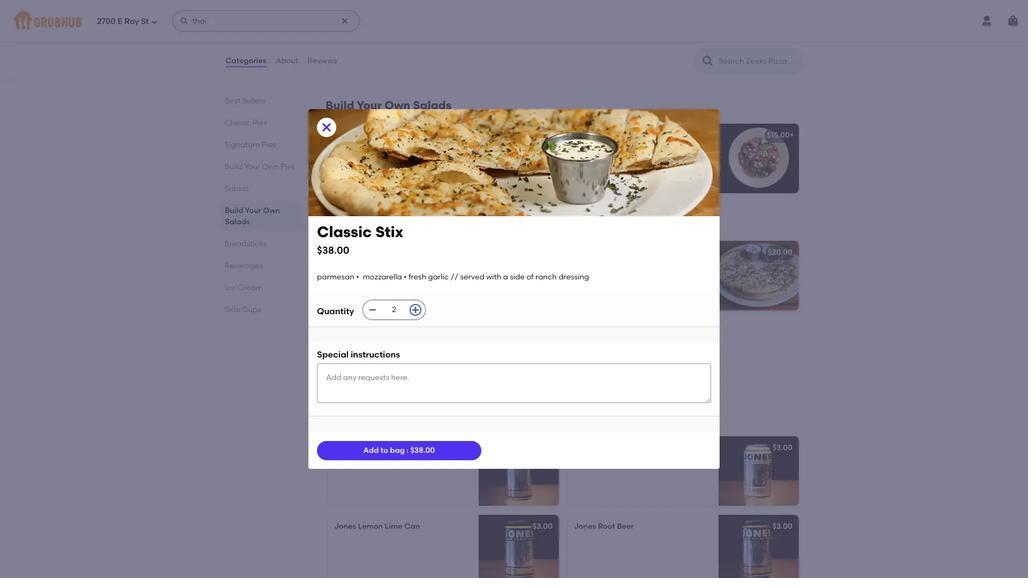 Task type: describe. For each thing, give the bounding box(es) containing it.
$38.00 inside classic stix $38.00
[[317, 244, 350, 256]]

build your own pies
[[225, 162, 296, 171]]

build down signature
[[225, 162, 243, 171]]

whole
[[574, 131, 598, 140]]

1 horizontal spatial ranch
[[536, 273, 557, 282]]

blue
[[384, 364, 399, 373]]

best sellers
[[225, 96, 266, 106]]

reviews
[[308, 56, 337, 65]]

special instructions
[[317, 350, 400, 360]]

jones for jones lemon lime can
[[334, 523, 356, 532]]

of inside 'classic with jalapeño  •  feta // served with a side of ranch dressing'
[[615, 274, 622, 283]]

18th
[[334, 14, 349, 23]]

build your own salads tab
[[225, 205, 300, 228]]

side
[[225, 305, 241, 315]]

ice cream
[[225, 283, 263, 293]]

side inside classic with buffalo sauce  • gorgonzola  •  fresh cilantro // served with a side of blue cheese dressing
[[358, 364, 373, 373]]

add to bag : $38.00
[[364, 446, 435, 455]]

buffalo stix
[[334, 327, 376, 336]]

build up half
[[326, 99, 355, 112]]

0 vertical spatial salads
[[413, 99, 452, 112]]

green
[[351, 14, 374, 23]]

beer
[[617, 523, 634, 532]]

jones for jones root beer
[[574, 523, 596, 532]]

ice cream tab
[[225, 282, 300, 294]]

feta
[[656, 263, 671, 272]]

cheese
[[401, 364, 427, 373]]

about
[[276, 56, 298, 65]]

whole build your own salad
[[574, 131, 678, 140]]

1 horizontal spatial svg image
[[412, 306, 420, 315]]

classic pies tab
[[225, 117, 300, 129]]

pies for classic pies
[[253, 118, 268, 128]]

2700
[[97, 16, 116, 26]]

classic stix image
[[479, 241, 559, 311]]

cola
[[404, 444, 421, 453]]

main navigation navigation
[[0, 0, 1029, 42]]

0 vertical spatial build your own salads
[[326, 99, 452, 112]]

ice
[[225, 283, 236, 293]]

salad for half build your own salad
[[408, 131, 430, 140]]

cilantro
[[402, 353, 429, 362]]

best
[[225, 96, 241, 106]]

0 vertical spatial breadsticks
[[326, 216, 393, 229]]

1 vertical spatial salads
[[225, 184, 250, 193]]

classic for classic with buffalo sauce  • gorgonzola  •  fresh cilantro // served with a side of blue cheese dressing
[[334, 342, 359, 351]]

classic for classic with jalapeño  •  feta // served with a side of ranch dressing
[[574, 263, 599, 272]]

your right half
[[372, 131, 388, 140]]

signature pies tab
[[225, 139, 300, 151]]

breadsticks inside tab
[[225, 239, 267, 249]]

reviews button
[[307, 42, 338, 80]]

lemon
[[358, 523, 383, 532]]

jones diet cola can image
[[719, 437, 799, 506]]

served inside 'classic with jalapeño  •  feta // served with a side of ranch dressing'
[[683, 263, 707, 272]]

about button
[[275, 42, 299, 80]]

signature
[[225, 140, 260, 149]]

jones root beer image
[[719, 516, 799, 579]]

+ for $12.50
[[550, 131, 555, 140]]

root
[[598, 523, 616, 532]]

sellers
[[242, 96, 266, 106]]

can inside button
[[423, 444, 439, 453]]

sauce
[[405, 342, 427, 351]]

2 vertical spatial salads
[[225, 218, 250, 227]]

buffalo
[[378, 342, 404, 351]]

cream
[[238, 283, 263, 293]]

$12.50
[[528, 131, 550, 140]]

jones lemon lime can image
[[479, 516, 559, 579]]

build your own salads inside tab
[[225, 206, 280, 227]]

jones for jones cane sugar cola can
[[334, 444, 356, 453]]

search icon image
[[702, 55, 715, 68]]

classic pies
[[225, 118, 268, 128]]

$3.00 button
[[568, 437, 799, 506]]

add
[[364, 446, 379, 455]]

ranch inside 'classic with jalapeño  •  feta // served with a side of ranch dressing'
[[624, 274, 645, 283]]

dressing inside 'classic with jalapeño  •  feta // served with a side of ranch dressing'
[[647, 274, 677, 283]]

$20.00 for the buffalo stix image
[[528, 327, 553, 336]]

18th green image
[[479, 7, 559, 77]]

breadsticks tab
[[225, 238, 300, 250]]

special
[[317, 350, 349, 360]]

build your own pies tab
[[225, 161, 300, 173]]

side cups tab
[[225, 304, 300, 316]]

build right half
[[351, 131, 370, 140]]

1 vertical spatial can
[[405, 523, 420, 532]]

salads tab
[[225, 183, 300, 194]]



Task type: locate. For each thing, give the bounding box(es) containing it.
1 salad from the left
[[408, 131, 430, 140]]

1 horizontal spatial classic
[[574, 263, 599, 272]]

18th green
[[334, 14, 374, 23]]

0 vertical spatial $20.00
[[769, 248, 793, 257]]

pies inside signature pies tab
[[262, 140, 277, 149]]

1 vertical spatial svg image
[[412, 306, 420, 315]]

0 vertical spatial pies
[[253, 118, 268, 128]]

pies
[[253, 118, 268, 128], [262, 140, 277, 149], [281, 162, 296, 171]]

2 vertical spatial classic
[[334, 248, 361, 257]]

classic
[[574, 263, 599, 272], [334, 342, 359, 351]]

$3.00 for jones lemon lime can
[[533, 523, 553, 532]]

a
[[503, 273, 508, 282], [387, 274, 392, 283], [591, 274, 596, 283], [351, 364, 356, 373]]

1 + from the left
[[550, 131, 555, 140]]

jones inside button
[[334, 444, 356, 453]]

your inside build your own pies tab
[[245, 162, 260, 171]]

beverages up ice cream
[[225, 261, 263, 271]]

•
[[374, 263, 376, 272], [419, 263, 422, 272], [652, 263, 655, 272], [356, 273, 359, 282], [404, 273, 407, 282], [429, 342, 432, 351], [377, 353, 380, 362]]

classic left jalapeño
[[574, 263, 599, 272]]

jones left "cane"
[[334, 444, 356, 453]]

half build your own salad
[[334, 131, 430, 140]]

fresh
[[424, 263, 442, 272], [409, 273, 427, 282], [382, 353, 400, 362]]

2 + from the left
[[790, 131, 795, 140]]

1 vertical spatial build your own salads
[[225, 206, 280, 227]]

roy
[[124, 16, 139, 26]]

pies inside build your own pies tab
[[281, 162, 296, 171]]

0 vertical spatial classic
[[574, 263, 599, 272]]

0 horizontal spatial salad
[[408, 131, 430, 140]]

jones lemon lime can
[[334, 523, 420, 532]]

build
[[326, 99, 355, 112], [351, 131, 370, 140], [600, 131, 618, 140], [225, 162, 243, 171], [225, 206, 244, 215]]

can right lime at the bottom of page
[[405, 523, 420, 532]]

ranch
[[536, 273, 557, 282], [419, 274, 441, 283], [624, 274, 645, 283]]

jones left lemon
[[334, 523, 356, 532]]

0 vertical spatial $38.00
[[317, 244, 350, 256]]

1 horizontal spatial salad
[[656, 131, 678, 140]]

to
[[381, 446, 388, 455]]

• inside 'classic with jalapeño  •  feta // served with a side of ranch dressing'
[[652, 263, 655, 272]]

0 vertical spatial classic
[[225, 118, 251, 128]]

0 horizontal spatial +
[[550, 131, 555, 140]]

1 horizontal spatial $38.00
[[411, 446, 435, 455]]

0 vertical spatial svg image
[[320, 121, 333, 134]]

own
[[385, 99, 410, 112], [390, 131, 407, 140], [638, 131, 655, 140], [262, 162, 279, 171], [263, 206, 280, 215]]

salads
[[413, 99, 452, 112], [225, 184, 250, 193], [225, 218, 250, 227]]

0 horizontal spatial $20.00
[[528, 327, 553, 336]]

1 horizontal spatial can
[[423, 444, 439, 453]]

served inside classic with buffalo sauce  • gorgonzola  •  fresh cilantro // served with a side of blue cheese dressing
[[441, 353, 465, 362]]

classic inside tab
[[225, 118, 251, 128]]

parmesan
[[334, 263, 372, 272], [317, 273, 355, 282]]

2 horizontal spatial ranch
[[624, 274, 645, 283]]

1 horizontal spatial build your own salads
[[326, 99, 452, 112]]

st
[[141, 16, 149, 26]]

side inside 'classic with jalapeño  •  feta // served with a side of ranch dressing'
[[598, 274, 613, 283]]

svg image right "input item quantity" number field
[[412, 306, 420, 315]]

$12.50 +
[[528, 131, 555, 140]]

1 vertical spatial classic
[[317, 223, 372, 241]]

+
[[550, 131, 555, 140], [790, 131, 795, 140]]

garlic
[[444, 263, 464, 272], [428, 273, 449, 282]]

svg image
[[1007, 14, 1020, 27], [180, 17, 189, 25], [341, 17, 349, 25], [151, 18, 158, 25], [369, 306, 377, 315]]

2700 e roy st
[[97, 16, 149, 26]]

classic up gorgonzola
[[334, 342, 359, 351]]

your right the whole
[[620, 131, 636, 140]]

your inside build your own salads tab
[[245, 206, 261, 215]]

beverages inside beverages tab
[[225, 261, 263, 271]]

svg image
[[320, 121, 333, 134], [412, 306, 420, 315]]

build right the whole
[[600, 131, 618, 140]]

your down signature pies
[[245, 162, 260, 171]]

half
[[334, 131, 350, 140]]

:
[[407, 446, 409, 455]]

can right cola
[[423, 444, 439, 453]]

1 horizontal spatial beverages
[[326, 412, 385, 425]]

half build your own salad image
[[479, 124, 559, 194]]

of
[[527, 273, 534, 282], [410, 274, 417, 283], [615, 274, 622, 283], [375, 364, 382, 373]]

0 horizontal spatial breadsticks
[[225, 239, 267, 249]]

categories button
[[225, 42, 267, 80]]

jones cane sugar cola can button
[[328, 437, 559, 506]]

2 vertical spatial stix
[[363, 327, 376, 336]]

0 horizontal spatial classic
[[334, 342, 359, 351]]

classic with buffalo sauce  • gorgonzola  •  fresh cilantro // served with a side of blue cheese dressing
[[334, 342, 465, 373]]

pies for signature pies
[[262, 140, 277, 149]]

classic inside classic stix $38.00
[[317, 223, 372, 241]]

build your own salads
[[326, 99, 452, 112], [225, 206, 280, 227]]

// inside classic with buffalo sauce  • gorgonzola  •  fresh cilantro // served with a side of blue cheese dressing
[[431, 353, 439, 362]]

stix inside classic stix $38.00
[[376, 223, 404, 241]]

salad
[[408, 131, 430, 140], [656, 131, 678, 140]]

a inside 'classic with jalapeño  •  feta // served with a side of ranch dressing'
[[591, 274, 596, 283]]

buffalo stix image
[[479, 320, 559, 390]]

your up half build your own salad
[[357, 99, 382, 112]]

0 horizontal spatial beverages
[[225, 261, 263, 271]]

dressing inside classic with buffalo sauce  • gorgonzola  •  fresh cilantro // served with a side of blue cheese dressing
[[429, 364, 460, 373]]

whole build your own salad image
[[719, 124, 799, 194]]

1 vertical spatial breadsticks
[[225, 239, 267, 249]]

classic stix $38.00
[[317, 223, 404, 256]]

cups
[[243, 305, 262, 315]]

side cups
[[225, 305, 262, 315]]

pies inside classic pies tab
[[253, 118, 268, 128]]

stix for classic stix $38.00
[[376, 223, 404, 241]]

dressing
[[559, 273, 589, 282], [647, 274, 677, 283], [334, 285, 365, 294], [429, 364, 460, 373]]

0 horizontal spatial svg image
[[320, 121, 333, 134]]

stix
[[376, 223, 404, 241], [363, 248, 376, 257], [363, 327, 376, 336]]

classic
[[225, 118, 251, 128], [317, 223, 372, 241], [334, 248, 361, 257]]

quantity
[[317, 307, 354, 317]]

1 vertical spatial beverages
[[326, 412, 385, 425]]

jones left root
[[574, 523, 596, 532]]

cane
[[358, 444, 378, 453]]

$15.00
[[767, 131, 790, 140]]

can
[[423, 444, 439, 453], [405, 523, 420, 532]]

parmesan •  mozzarella • fresh garlic // served with a side of ranch dressing
[[334, 263, 464, 294], [317, 273, 589, 282]]

signature pies
[[225, 140, 277, 149]]

categories
[[226, 56, 267, 65]]

beverages up "cane"
[[326, 412, 385, 425]]

0 horizontal spatial can
[[405, 523, 420, 532]]

$38.00
[[317, 244, 350, 256], [411, 446, 435, 455]]

side
[[510, 273, 525, 282], [394, 274, 409, 283], [598, 274, 613, 283], [358, 364, 373, 373]]

0 vertical spatial beverages
[[225, 261, 263, 271]]

a inside classic with buffalo sauce  • gorgonzola  •  fresh cilantro // served with a side of blue cheese dressing
[[351, 364, 356, 373]]

jones
[[334, 444, 356, 453], [334, 523, 356, 532], [574, 523, 596, 532]]

your down salads tab
[[245, 206, 261, 215]]

1 vertical spatial $38.00
[[411, 446, 435, 455]]

1 vertical spatial classic
[[334, 342, 359, 351]]

breadsticks up the classic stix
[[326, 216, 393, 229]]

sugar
[[380, 444, 402, 453]]

0 horizontal spatial ranch
[[419, 274, 441, 283]]

Special instructions text field
[[317, 364, 712, 404]]

e
[[118, 16, 122, 26]]

1 horizontal spatial +
[[790, 131, 795, 140]]

pies down classic pies tab
[[262, 140, 277, 149]]

with
[[601, 263, 616, 272], [486, 273, 502, 282], [370, 274, 385, 283], [574, 274, 590, 283], [361, 342, 376, 351], [334, 364, 350, 373]]

build down salads tab
[[225, 206, 244, 215]]

buffalo
[[334, 327, 361, 336]]

your
[[357, 99, 382, 112], [372, 131, 388, 140], [620, 131, 636, 140], [245, 162, 260, 171], [245, 206, 261, 215]]

jones cane sugar cola can image
[[479, 437, 559, 506]]

$15.00 +
[[767, 131, 795, 140]]

build your own salads up half build your own salad
[[326, 99, 452, 112]]

+ for $15.00
[[790, 131, 795, 140]]

$3.00
[[773, 444, 793, 453], [533, 523, 553, 532], [773, 523, 793, 532]]

$20.00 for jalapeno feta stix image
[[769, 248, 793, 257]]

1 vertical spatial $20.00
[[528, 327, 553, 336]]

classic with jalapeño  •  feta // served with a side of ranch dressing
[[574, 263, 707, 283]]

stix for buffalo stix
[[363, 327, 376, 336]]

bag
[[390, 446, 405, 455]]

classic inside 'classic with jalapeño  •  feta // served with a side of ranch dressing'
[[574, 263, 599, 272]]

breadsticks
[[326, 216, 393, 229], [225, 239, 267, 249]]

classic stix
[[334, 248, 376, 257]]

salad for whole build your own salad
[[656, 131, 678, 140]]

1 vertical spatial stix
[[363, 248, 376, 257]]

$3.00 inside button
[[773, 444, 793, 453]]

gorgonzola
[[334, 353, 375, 362]]

pies up signature pies tab
[[253, 118, 268, 128]]

jones root beer
[[574, 523, 634, 532]]

0 horizontal spatial $38.00
[[317, 244, 350, 256]]

// inside 'classic with jalapeño  •  feta // served with a side of ranch dressing'
[[673, 263, 681, 272]]

jalapeno feta stix image
[[719, 241, 799, 311]]

beverages
[[225, 261, 263, 271], [326, 412, 385, 425]]

classic for classic stix
[[334, 248, 361, 257]]

0 vertical spatial can
[[423, 444, 439, 453]]

pies up salads tab
[[281, 162, 296, 171]]

stix for classic stix
[[363, 248, 376, 257]]

fresh inside classic with buffalo sauce  • gorgonzola  •  fresh cilantro // served with a side of blue cheese dressing
[[382, 353, 400, 362]]

served
[[683, 263, 707, 272], [461, 273, 485, 282], [344, 274, 368, 283], [441, 353, 465, 362]]

2 salad from the left
[[656, 131, 678, 140]]

2 vertical spatial pies
[[281, 162, 296, 171]]

classic for classic pies
[[225, 118, 251, 128]]

of inside classic with buffalo sauce  • gorgonzola  •  fresh cilantro // served with a side of blue cheese dressing
[[375, 364, 382, 373]]

0 vertical spatial stix
[[376, 223, 404, 241]]

1 horizontal spatial breadsticks
[[326, 216, 393, 229]]

1 vertical spatial pies
[[262, 140, 277, 149]]

lime
[[385, 523, 403, 532]]

Search Zeeks Pizza Capitol Hill search field
[[718, 56, 800, 66]]

0 horizontal spatial build your own salads
[[225, 206, 280, 227]]

build your own salads down salads tab
[[225, 206, 280, 227]]

1 horizontal spatial $20.00
[[769, 248, 793, 257]]

svg image left half
[[320, 121, 333, 134]]

classic inside classic with buffalo sauce  • gorgonzola  •  fresh cilantro // served with a side of blue cheese dressing
[[334, 342, 359, 351]]

jones cane sugar cola can
[[334, 444, 439, 453]]

$3.00 for jones root beer
[[773, 523, 793, 532]]

best sellers tab
[[225, 95, 300, 107]]

//
[[673, 263, 681, 272], [451, 273, 459, 282], [334, 274, 342, 283], [431, 353, 439, 362]]

18th green button
[[328, 7, 559, 77]]

instructions
[[351, 350, 400, 360]]

Input item quantity number field
[[383, 301, 406, 320]]

breadsticks up beverages tab at the top of the page
[[225, 239, 267, 249]]

jalapeño
[[618, 263, 650, 272]]

beverages tab
[[225, 260, 300, 272]]

classic for classic stix $38.00
[[317, 223, 372, 241]]



Task type: vqa. For each thing, say whether or not it's contained in the screenshot.
bottom the Breadsticks
yes



